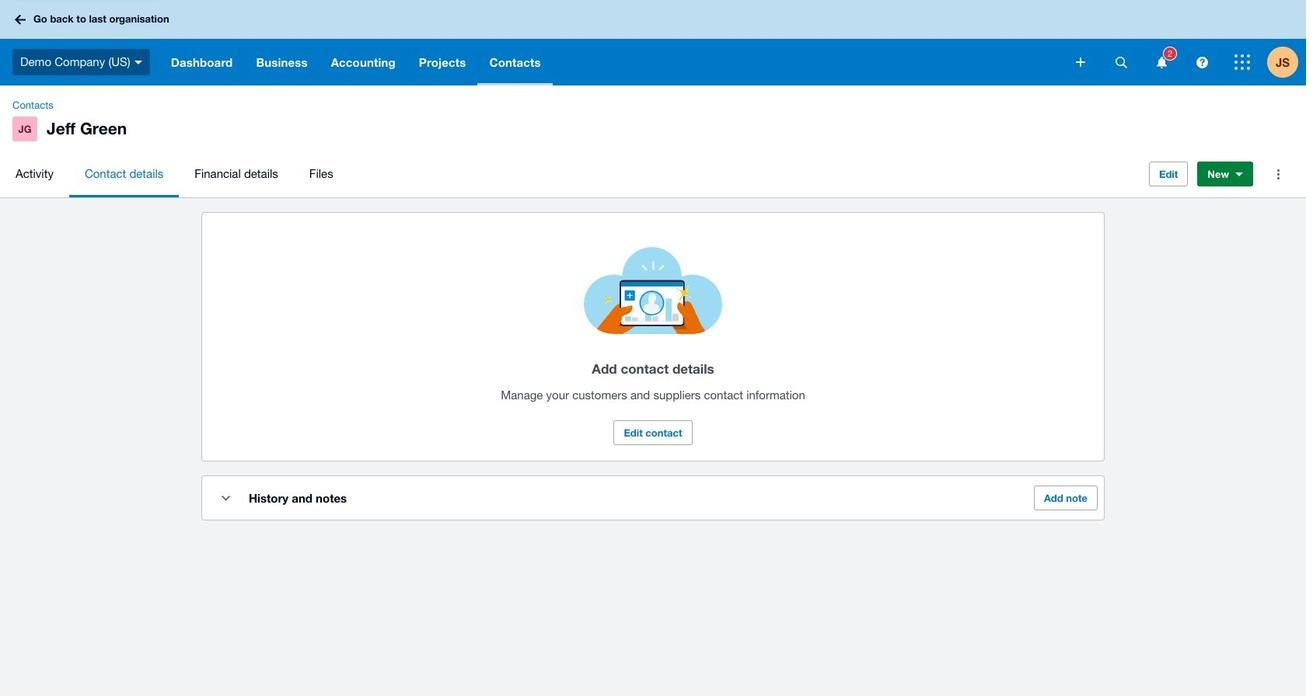Task type: vqa. For each thing, say whether or not it's contained in the screenshot.
which
no



Task type: describe. For each thing, give the bounding box(es) containing it.
actions menu image
[[1263, 159, 1294, 190]]

toggle image
[[221, 496, 230, 501]]

1 vertical spatial svg image
[[1076, 58, 1086, 67]]



Task type: locate. For each thing, give the bounding box(es) containing it.
svg image
[[1235, 54, 1250, 70], [1115, 56, 1127, 68], [1157, 56, 1167, 68], [1196, 56, 1208, 68], [134, 60, 142, 64]]

menu
[[0, 151, 1137, 198]]

0 vertical spatial svg image
[[15, 14, 26, 24]]

svg image
[[15, 14, 26, 24], [1076, 58, 1086, 67]]

1 horizontal spatial svg image
[[1076, 58, 1086, 67]]

heading
[[501, 359, 805, 380]]

banner
[[0, 0, 1306, 86]]

0 horizontal spatial svg image
[[15, 14, 26, 24]]



